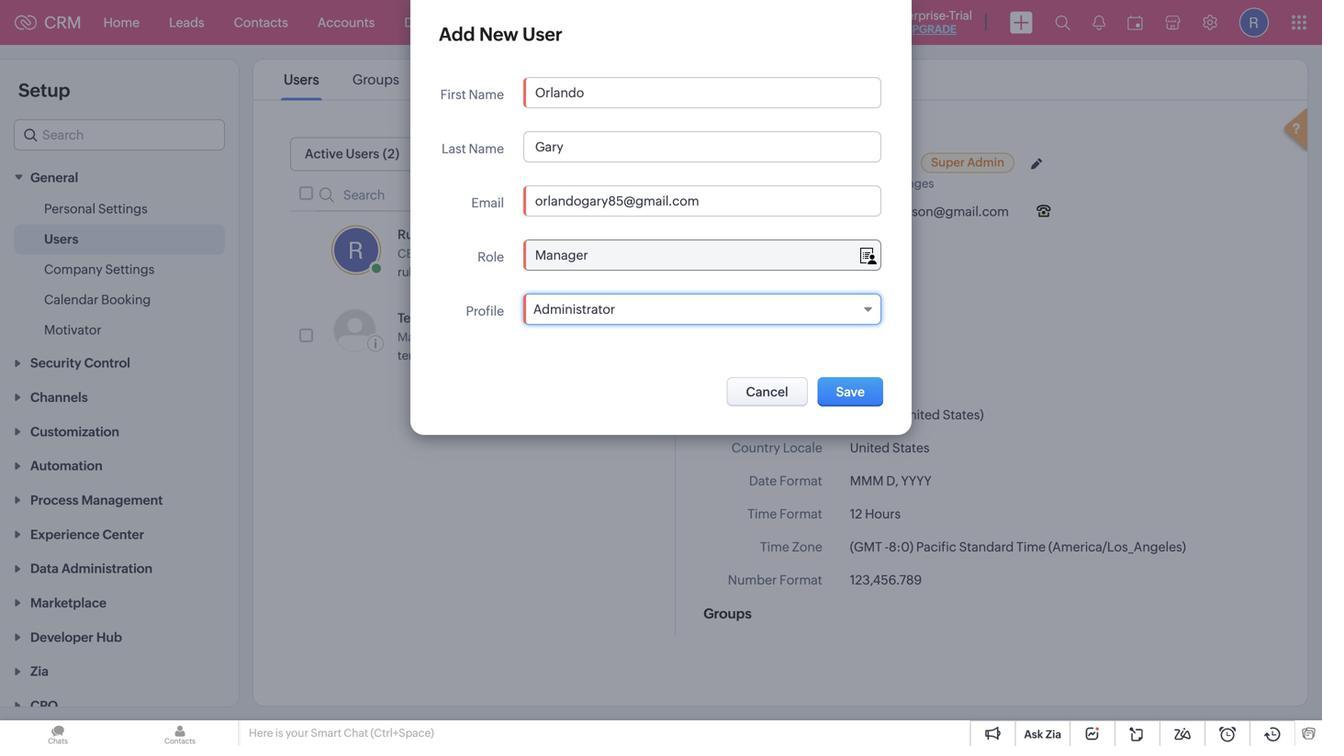 Task type: describe. For each thing, give the bounding box(es) containing it.
logo image
[[15, 15, 37, 30]]

ask
[[1024, 729, 1043, 741]]

locale information
[[703, 368, 827, 384]]

states
[[892, 441, 930, 455]]

rubyanndersson@gmail.com link
[[398, 265, 558, 279]]

administrator inside the terry turtle manager, administrator terryturtle85@gmail.com
[[451, 331, 527, 344]]

time for time zone
[[760, 540, 789, 555]]

social profiles
[[703, 291, 796, 308]]

here is your smart chat (ctrl+space)
[[249, 727, 434, 740]]

smart
[[311, 727, 342, 740]]

states)
[[943, 408, 984, 422]]

crm
[[44, 13, 81, 32]]

general region
[[0, 194, 239, 346]]

ruby for ruby anderson ceo, super admin rubyanndersson@gmail.com
[[398, 227, 429, 242]]

1 horizontal spatial locale
[[783, 441, 822, 455]]

d,
[[886, 474, 899, 488]]

calendar booking link
[[44, 290, 151, 309]]

123,456.789
[[850, 573, 922, 588]]

standard
[[959, 540, 1014, 555]]

booking
[[101, 292, 151, 307]]

number
[[728, 573, 777, 588]]

(gmt -8:0) pacific standard time (america/los_angeles)
[[850, 540, 1186, 555]]

cancel
[[746, 385, 788, 399]]

-
[[885, 540, 889, 555]]

add new user
[[439, 24, 563, 45]]

(united
[[896, 408, 940, 422]]

mmm d, yyyy
[[850, 474, 932, 488]]

time for time format
[[748, 507, 777, 521]]

accounts link
[[303, 0, 390, 45]]

0 vertical spatial new
[[479, 24, 518, 45]]

(america/los_angeles)
[[1048, 540, 1186, 555]]

is
[[275, 727, 283, 740]]

1 horizontal spatial users
[[284, 72, 319, 88]]

ruby anderson ceo, super admin rubyanndersson@gmail.com
[[398, 227, 558, 279]]

deals link
[[390, 0, 452, 45]]

ceo
[[811, 177, 836, 191]]

twitter
[[781, 326, 822, 341]]

united
[[850, 441, 890, 455]]

settings for company settings
[[105, 262, 155, 277]]

terry turtle manager, administrator terryturtle85@gmail.com
[[398, 311, 538, 363]]

name for last name
[[469, 141, 504, 156]]

settings for personal settings
[[98, 201, 148, 216]]

trial
[[949, 9, 972, 22]]

time zone
[[760, 540, 822, 555]]

role
[[478, 250, 504, 264]]

ask zia
[[1024, 729, 1061, 741]]

0 vertical spatial user
[[522, 24, 563, 45]]

chat
[[344, 727, 368, 740]]

first name
[[440, 87, 504, 102]]

at
[[841, 177, 851, 191]]

ruby anderson
[[811, 154, 912, 170]]

activate users
[[433, 72, 523, 88]]

2 horizontal spatial users
[[488, 72, 523, 88]]

super admin
[[931, 156, 1004, 169]]

save button
[[818, 377, 883, 407]]

Search text field
[[315, 179, 499, 212]]

An invitation will be sent to this email address. text field
[[524, 186, 880, 216]]

meetings link
[[513, 0, 598, 45]]

manager,
[[398, 331, 449, 344]]

social
[[703, 291, 743, 308]]

united states
[[850, 441, 930, 455]]

active users (2)
[[305, 146, 399, 161]]

contacts link
[[219, 0, 303, 45]]

motivator
[[44, 323, 102, 337]]

company settings link
[[44, 260, 155, 278]]

home link
[[89, 0, 154, 45]]

pacific
[[916, 540, 956, 555]]

+ add
[[850, 326, 883, 340]]

not confirmed image
[[364, 334, 387, 356]]

+
[[850, 326, 856, 340]]

(gmt
[[850, 540, 882, 555]]

0 vertical spatial locale
[[703, 368, 747, 384]]

language
[[763, 408, 822, 422]]

motivator link
[[44, 321, 102, 339]]

leads link
[[154, 0, 219, 45]]

0 vertical spatial rubyanndersson@gmail.com
[[836, 204, 1009, 219]]

ruby oranges link
[[856, 177, 939, 191]]

0 horizontal spatial add
[[439, 24, 475, 45]]

format for number format
[[780, 573, 822, 588]]

tasks link
[[452, 0, 513, 45]]

hours
[[865, 507, 901, 521]]

ceo link
[[811, 177, 841, 191]]

company settings
[[44, 262, 155, 277]]

accounts
[[318, 15, 375, 30]]

terryturtle85@gmail.com
[[398, 349, 538, 363]]

oranges
[[886, 177, 934, 191]]

cancel button
[[727, 377, 808, 407]]

zone
[[792, 540, 822, 555]]

crm link
[[15, 13, 81, 32]]

12
[[850, 507, 862, 521]]



Task type: locate. For each thing, give the bounding box(es) containing it.
time right the standard
[[1016, 540, 1046, 555]]

anderson
[[848, 154, 912, 170], [431, 227, 490, 242]]

format up "time format"
[[780, 474, 822, 488]]

administrator right the profile
[[533, 302, 615, 317]]

ruby up ceo link
[[811, 154, 845, 170]]

yyyy
[[901, 474, 932, 488]]

2 horizontal spatial ruby
[[856, 177, 884, 191]]

1 vertical spatial format
[[780, 507, 822, 521]]

1 horizontal spatial ruby
[[811, 154, 845, 170]]

rubyanndersson@gmail.com down oranges
[[836, 204, 1009, 219]]

super
[[931, 156, 965, 169], [435, 248, 465, 260]]

None text field
[[524, 78, 880, 107], [524, 132, 880, 162], [524, 241, 880, 270], [524, 78, 880, 107], [524, 132, 880, 162], [524, 241, 880, 270]]

users inside general 'region'
[[44, 232, 78, 246]]

country
[[732, 441, 780, 455]]

setup
[[18, 80, 70, 101]]

0 horizontal spatial groups
[[352, 72, 399, 88]]

locale down language
[[783, 441, 822, 455]]

2 name from the top
[[469, 141, 504, 156]]

email
[[471, 196, 504, 210]]

1 horizontal spatial groups
[[703, 606, 752, 622]]

groups down number
[[703, 606, 752, 622]]

ruby up the ceo,
[[398, 227, 429, 242]]

list containing users
[[267, 60, 540, 100]]

groups link
[[349, 72, 402, 88]]

users link
[[281, 72, 322, 88], [44, 230, 78, 248]]

0 vertical spatial format
[[780, 474, 822, 488]]

information
[[750, 368, 827, 384]]

enterprise-trial upgrade
[[889, 9, 972, 35]]

add right +
[[859, 326, 883, 340]]

ruby for ruby anderson
[[811, 154, 845, 170]]

personal
[[44, 201, 95, 216]]

1 format from the top
[[780, 474, 822, 488]]

add right deals
[[439, 24, 475, 45]]

0 vertical spatial super
[[931, 156, 965, 169]]

name right first
[[469, 87, 504, 102]]

administrator inside field
[[533, 302, 615, 317]]

1 vertical spatial anderson
[[431, 227, 490, 242]]

anderson up role
[[431, 227, 490, 242]]

turtle
[[430, 311, 464, 326]]

home
[[103, 15, 140, 30]]

company
[[44, 262, 103, 277]]

0 vertical spatial administrator
[[533, 302, 615, 317]]

name right 'last'
[[469, 141, 504, 156]]

super admin link
[[921, 153, 1015, 173]]

1 horizontal spatial add
[[859, 326, 883, 340]]

1 vertical spatial ruby
[[856, 177, 884, 191]]

settings up booking
[[105, 262, 155, 277]]

country locale
[[732, 441, 822, 455]]

activate users link
[[430, 72, 526, 88]]

chats image
[[0, 721, 116, 746]]

0 vertical spatial ruby
[[811, 154, 845, 170]]

1 vertical spatial rubyanndersson@gmail.com
[[398, 265, 558, 279]]

users
[[284, 72, 319, 88], [488, 72, 523, 88], [44, 232, 78, 246]]

1 vertical spatial admin
[[468, 248, 501, 260]]

0 vertical spatial users link
[[281, 72, 322, 88]]

add
[[439, 24, 475, 45], [859, 326, 883, 340]]

1 vertical spatial locale
[[783, 441, 822, 455]]

0 vertical spatial add
[[439, 24, 475, 45]]

meetings
[[528, 15, 584, 30]]

super up oranges
[[931, 156, 965, 169]]

general button
[[0, 160, 239, 194]]

ruby inside ruby anderson ceo, super admin rubyanndersson@gmail.com
[[398, 227, 429, 242]]

new user button
[[539, 140, 642, 171]]

1 vertical spatial new
[[566, 148, 593, 163]]

0 vertical spatial name
[[469, 87, 504, 102]]

number format
[[728, 573, 822, 588]]

last name
[[442, 141, 504, 156]]

ruby down ruby anderson
[[856, 177, 884, 191]]

users link down personal at the top left
[[44, 230, 78, 248]]

1 name from the top
[[469, 87, 504, 102]]

anderson up ceo at ruby oranges
[[848, 154, 912, 170]]

user inside button
[[596, 148, 624, 163]]

groups inside "list"
[[352, 72, 399, 88]]

terryturtle85@gmail.com link
[[398, 349, 538, 363]]

new inside button
[[566, 148, 593, 163]]

format down zone
[[780, 573, 822, 588]]

1 horizontal spatial admin
[[967, 156, 1004, 169]]

anderson for ruby anderson ceo, super admin rubyanndersson@gmail.com
[[431, 227, 490, 242]]

0 horizontal spatial admin
[[468, 248, 501, 260]]

locale up cancel
[[703, 368, 747, 384]]

time left zone
[[760, 540, 789, 555]]

0 horizontal spatial users
[[44, 232, 78, 246]]

1 horizontal spatial administrator
[[533, 302, 615, 317]]

english
[[850, 408, 894, 422]]

personal settings
[[44, 201, 148, 216]]

format up zone
[[780, 507, 822, 521]]

1 vertical spatial name
[[469, 141, 504, 156]]

rubyanndersson@gmail.com down role
[[398, 265, 558, 279]]

terry
[[398, 311, 428, 326]]

settings
[[98, 201, 148, 216], [105, 262, 155, 277]]

user
[[522, 24, 563, 45], [596, 148, 624, 163]]

settings down the general dropdown button
[[98, 201, 148, 216]]

0 horizontal spatial administrator
[[451, 331, 527, 344]]

super inside ruby anderson ceo, super admin rubyanndersson@gmail.com
[[435, 248, 465, 260]]

2 vertical spatial format
[[780, 573, 822, 588]]

1 vertical spatial add
[[859, 326, 883, 340]]

0 horizontal spatial rubyanndersson@gmail.com
[[398, 265, 558, 279]]

format for date format
[[780, 474, 822, 488]]

1 vertical spatial settings
[[105, 262, 155, 277]]

new user
[[566, 148, 624, 163]]

0 vertical spatial admin
[[967, 156, 1004, 169]]

profile
[[466, 304, 504, 319]]

(ctrl+space)
[[370, 727, 434, 740]]

1 horizontal spatial anderson
[[848, 154, 912, 170]]

2 vertical spatial ruby
[[398, 227, 429, 242]]

1 vertical spatial administrator
[[451, 331, 527, 344]]

1 horizontal spatial rubyanndersson@gmail.com
[[836, 204, 1009, 219]]

3 format from the top
[[780, 573, 822, 588]]

calendar booking
[[44, 292, 151, 307]]

1 horizontal spatial users link
[[281, 72, 322, 88]]

name for first name
[[469, 87, 504, 102]]

administrator down the profile
[[451, 331, 527, 344]]

list
[[267, 60, 540, 100]]

admin
[[967, 156, 1004, 169], [468, 248, 501, 260]]

personal settings link
[[44, 200, 148, 218]]

contacts
[[234, 15, 288, 30]]

ruby
[[811, 154, 845, 170], [856, 177, 884, 191], [398, 227, 429, 242]]

admin inside ruby anderson ceo, super admin rubyanndersson@gmail.com
[[468, 248, 501, 260]]

0 horizontal spatial user
[[522, 24, 563, 45]]

12 hours
[[850, 507, 901, 521]]

0 horizontal spatial anderson
[[431, 227, 490, 242]]

anderson for ruby anderson
[[848, 154, 912, 170]]

anderson inside ruby anderson ceo, super admin rubyanndersson@gmail.com
[[431, 227, 490, 242]]

calendar
[[44, 292, 99, 307]]

settings inside "link"
[[105, 262, 155, 277]]

0 horizontal spatial users link
[[44, 230, 78, 248]]

time
[[748, 507, 777, 521], [760, 540, 789, 555], [1016, 540, 1046, 555]]

1 horizontal spatial new
[[566, 148, 593, 163]]

8:0)
[[889, 540, 914, 555]]

contacts image
[[122, 721, 238, 746]]

users down personal at the top left
[[44, 232, 78, 246]]

enterprise-
[[889, 9, 949, 22]]

time down date at the bottom right of page
[[748, 507, 777, 521]]

here
[[249, 727, 273, 740]]

mmm
[[850, 474, 884, 488]]

0 vertical spatial settings
[[98, 201, 148, 216]]

english (united states)
[[850, 408, 984, 422]]

activate
[[433, 72, 485, 88]]

save
[[836, 385, 865, 399]]

1 vertical spatial groups
[[703, 606, 752, 622]]

1 vertical spatial users link
[[44, 230, 78, 248]]

ceo,
[[398, 247, 426, 261]]

2 format from the top
[[780, 507, 822, 521]]

first
[[440, 87, 466, 102]]

users (2)
[[346, 146, 399, 161]]

your
[[286, 727, 308, 740]]

0 horizontal spatial ruby
[[398, 227, 429, 242]]

zia
[[1046, 729, 1061, 741]]

1 horizontal spatial user
[[596, 148, 624, 163]]

Administrator field
[[523, 294, 881, 325]]

0 horizontal spatial super
[[435, 248, 465, 260]]

users link down contacts link
[[281, 72, 322, 88]]

date format
[[749, 474, 822, 488]]

1 horizontal spatial super
[[931, 156, 965, 169]]

active
[[305, 146, 343, 161]]

profiles
[[746, 291, 796, 308]]

format
[[780, 474, 822, 488], [780, 507, 822, 521], [780, 573, 822, 588]]

time format
[[748, 507, 822, 521]]

rubyanndersson@gmail.com
[[836, 204, 1009, 219], [398, 265, 558, 279]]

general
[[30, 170, 78, 185]]

users down add new user
[[488, 72, 523, 88]]

0 vertical spatial anderson
[[848, 154, 912, 170]]

groups down accounts link on the left top
[[352, 72, 399, 88]]

admin inside super admin link
[[967, 156, 1004, 169]]

1 vertical spatial user
[[596, 148, 624, 163]]

super up 'rubyanndersson@gmail.com' link
[[435, 248, 465, 260]]

1 vertical spatial super
[[435, 248, 465, 260]]

name
[[469, 87, 504, 102], [469, 141, 504, 156]]

0 vertical spatial groups
[[352, 72, 399, 88]]

new
[[479, 24, 518, 45], [566, 148, 593, 163]]

users down contacts link
[[284, 72, 319, 88]]

format for time format
[[780, 507, 822, 521]]

0 horizontal spatial new
[[479, 24, 518, 45]]

0 horizontal spatial locale
[[703, 368, 747, 384]]

upgrade
[[904, 23, 957, 35]]



Task type: vqa. For each thing, say whether or not it's contained in the screenshot.


